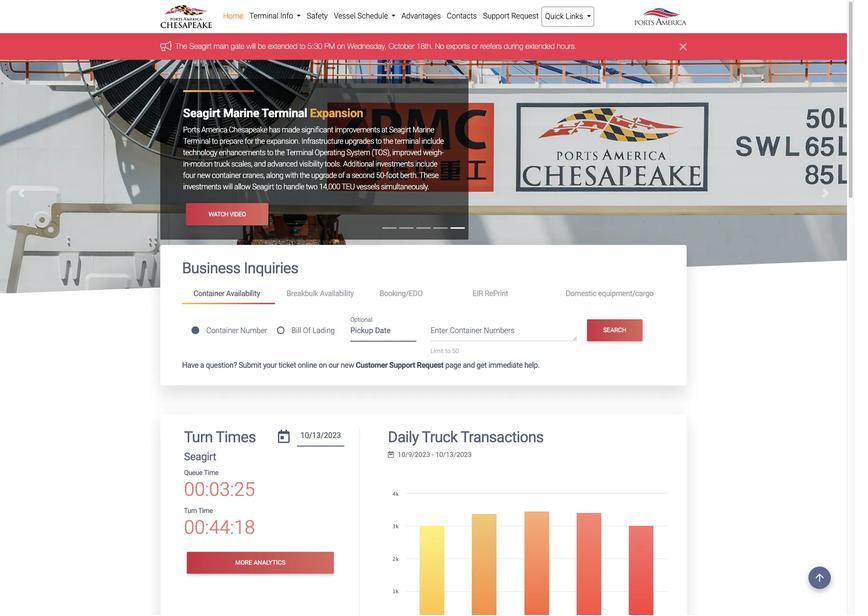 Task type: vqa. For each thing, say whether or not it's contained in the screenshot.
wheat image
no



Task type: describe. For each thing, give the bounding box(es) containing it.
seagirt inside alert
[[190, 42, 212, 50]]

transactions
[[461, 428, 544, 446]]

50-
[[376, 171, 386, 180]]

foot
[[386, 171, 399, 180]]

booking/edo link
[[369, 285, 462, 303]]

allow
[[234, 182, 251, 191]]

improvements
[[335, 125, 380, 135]]

advantages link
[[399, 7, 444, 26]]

lading
[[313, 326, 335, 335]]

a inside ports america chesapeake has made significant improvements at seagirt marine terminal to                          prepare for the expansion. infrastructure upgrades to the terminal include technology                          enhancements to the terminal operating system (tos), improved weigh- in-motion truck scales,                          and advanced visibility tools. additional investments include four new container cranes,                          along with the upgrade of a second 50-foot berth. these investments will allow seagirt                          to handle two 14,000 teu vessels simultaneously.
[[347, 171, 350, 180]]

of
[[303, 326, 311, 335]]

inquiries
[[244, 259, 299, 277]]

home
[[223, 11, 244, 20]]

the seagirt main gate will be extended to 5:30 pm on wednesday, october 18th.  no exports or reefers during extended hours. alert
[[0, 33, 848, 60]]

turn for turn times
[[184, 428, 213, 446]]

has
[[269, 125, 280, 135]]

bill
[[292, 326, 301, 335]]

5:30
[[308, 42, 323, 50]]

new inside ports america chesapeake has made significant improvements at seagirt marine terminal to                          prepare for the expansion. infrastructure upgrades to the terminal include technology                          enhancements to the terminal operating system (tos), improved weigh- in-motion truck scales,                          and advanced visibility tools. additional investments include four new container cranes,                          along with the upgrade of a second 50-foot berth. these investments will allow seagirt                          to handle two 14,000 teu vessels simultaneously.
[[197, 171, 210, 180]]

ticket
[[279, 361, 296, 370]]

to up advanced
[[267, 148, 273, 157]]

four
[[183, 171, 196, 180]]

terminal up made
[[262, 107, 307, 120]]

main content containing 00:03:25
[[153, 245, 694, 615]]

calendar week image
[[388, 451, 394, 458]]

improved
[[393, 148, 422, 157]]

advantages
[[402, 11, 441, 20]]

expansion
[[310, 107, 364, 120]]

immediate
[[489, 361, 523, 370]]

and inside ports america chesapeake has made significant improvements at seagirt marine terminal to                          prepare for the expansion. infrastructure upgrades to the terminal include technology                          enhancements to the terminal operating system (tos), improved weigh- in-motion truck scales,                          and advanced visibility tools. additional investments include four new container cranes,                          along with the upgrade of a second 50-foot berth. these investments will allow seagirt                          to handle two 14,000 teu vessels simultaneously.
[[254, 160, 266, 169]]

0 vertical spatial include
[[422, 137, 444, 146]]

terminal
[[395, 137, 420, 146]]

will inside the seagirt main gate will be extended to 5:30 pm on wednesday, october 18th.  no exports or reefers during extended hours. alert
[[247, 42, 256, 50]]

weigh-
[[423, 148, 444, 157]]

ports
[[183, 125, 200, 135]]

support request link
[[480, 7, 542, 26]]

container
[[212, 171, 241, 180]]

teu
[[342, 182, 355, 191]]

go to top image
[[809, 567, 832, 589]]

customer support request link
[[356, 361, 444, 370]]

visibility
[[299, 160, 323, 169]]

domestic
[[566, 289, 597, 298]]

technology
[[183, 148, 217, 157]]

1 vertical spatial and
[[463, 361, 475, 370]]

question?
[[206, 361, 237, 370]]

made
[[282, 125, 300, 135]]

container for container number
[[206, 326, 239, 335]]

the
[[176, 42, 187, 50]]

the up advanced
[[275, 148, 285, 157]]

operating
[[315, 148, 345, 157]]

calendar day image
[[278, 430, 290, 443]]

the down at
[[384, 137, 393, 146]]

watch video
[[209, 211, 246, 218]]

business inquiries
[[182, 259, 299, 277]]

with
[[285, 171, 298, 180]]

october
[[389, 42, 415, 50]]

more analytics link
[[187, 552, 334, 574]]

equipment/cargo
[[599, 289, 654, 298]]

tools.
[[325, 160, 342, 169]]

1 vertical spatial include
[[416, 160, 438, 169]]

help.
[[525, 361, 540, 370]]

the right for
[[255, 137, 265, 146]]

optional
[[351, 316, 373, 323]]

home link
[[220, 7, 247, 26]]

watch
[[209, 211, 229, 218]]

breakbulk
[[287, 289, 318, 298]]

-
[[432, 451, 434, 459]]

pm
[[325, 42, 335, 50]]

0 horizontal spatial marine
[[223, 107, 259, 120]]

second
[[352, 171, 375, 180]]

terminal info
[[250, 11, 295, 20]]

quick links
[[546, 12, 585, 21]]

ports america chesapeake has made significant improvements at seagirt marine terminal to                          prepare for the expansion. infrastructure upgrades to the terminal include technology                          enhancements to the terminal operating system (tos), improved weigh- in-motion truck scales,                          and advanced visibility tools. additional investments include four new container cranes,                          along with the upgrade of a second 50-foot berth. these investments will allow seagirt                          to handle two 14,000 teu vessels simultaneously.
[[183, 125, 444, 191]]

contacts
[[447, 11, 477, 20]]

1 vertical spatial support
[[390, 361, 416, 370]]

truck
[[422, 428, 458, 446]]

search button
[[587, 319, 643, 341]]

enhancements
[[219, 148, 266, 157]]

18th.
[[417, 42, 433, 50]]

get
[[477, 361, 487, 370]]

main
[[214, 42, 229, 50]]

1 vertical spatial investments
[[183, 182, 221, 191]]

to down america
[[212, 137, 218, 146]]

availability for container availability
[[226, 289, 260, 298]]

terminal left info
[[250, 11, 279, 20]]

search
[[604, 327, 627, 334]]

handle
[[284, 182, 304, 191]]

more analytics
[[235, 559, 286, 566]]

seagirt up 'queue'
[[184, 451, 216, 463]]

expansion.
[[267, 137, 300, 146]]

the seagirt main gate will be extended to 5:30 pm on wednesday, october 18th.  no exports or reefers during extended hours.
[[176, 42, 577, 50]]

eir
[[473, 289, 484, 298]]

(tos),
[[372, 148, 391, 157]]

to down along
[[276, 182, 282, 191]]

queue
[[184, 469, 203, 477]]

for
[[245, 137, 254, 146]]

infrastructure
[[302, 137, 343, 146]]

turn for turn time 00:44:18
[[184, 507, 197, 515]]

schedule
[[358, 11, 388, 20]]

1 extended from the left
[[268, 42, 298, 50]]

limit
[[431, 348, 444, 355]]

container availability link
[[182, 285, 275, 304]]

support request
[[483, 11, 539, 20]]

vessels
[[357, 182, 380, 191]]

the seagirt main gate will be extended to 5:30 pm on wednesday, october 18th.  no exports or reefers during extended hours. link
[[176, 42, 577, 50]]

to inside the seagirt main gate will be extended to 5:30 pm on wednesday, october 18th.  no exports or reefers during extended hours. alert
[[300, 42, 306, 50]]

marine inside ports america chesapeake has made significant improvements at seagirt marine terminal to                          prepare for the expansion. infrastructure upgrades to the terminal include technology                          enhancements to the terminal operating system (tos), improved weigh- in-motion truck scales,                          and advanced visibility tools. additional investments include four new container cranes,                          along with the upgrade of a second 50-foot berth. these investments will allow seagirt                          to handle two 14,000 teu vessels simultaneously.
[[413, 125, 435, 135]]

domestic equipment/cargo link
[[555, 285, 665, 303]]

in-
[[183, 160, 191, 169]]

0 horizontal spatial on
[[319, 361, 327, 370]]

page
[[446, 361, 462, 370]]

no
[[435, 42, 445, 50]]



Task type: locate. For each thing, give the bounding box(es) containing it.
time right 'queue'
[[204, 469, 219, 477]]

will down container
[[223, 182, 233, 191]]

investments
[[376, 160, 414, 169], [183, 182, 221, 191]]

1 horizontal spatial support
[[483, 11, 510, 20]]

00:44:18
[[184, 516, 255, 539]]

marine
[[223, 107, 259, 120], [413, 125, 435, 135]]

container for container availability
[[194, 289, 225, 298]]

quick
[[546, 12, 564, 21]]

1 horizontal spatial on
[[337, 42, 345, 50]]

reprint
[[485, 289, 509, 298]]

1 horizontal spatial and
[[463, 361, 475, 370]]

0 horizontal spatial new
[[197, 171, 210, 180]]

america
[[202, 125, 228, 135]]

terminal up the visibility
[[286, 148, 313, 157]]

2 availability from the left
[[320, 289, 354, 298]]

0 vertical spatial a
[[347, 171, 350, 180]]

to left the "5:30"
[[300, 42, 306, 50]]

0 vertical spatial turn
[[184, 428, 213, 446]]

container up 50
[[450, 326, 482, 335]]

container
[[194, 289, 225, 298], [206, 326, 239, 335], [450, 326, 482, 335]]

0 horizontal spatial request
[[417, 361, 444, 370]]

marine up terminal
[[413, 125, 435, 135]]

investments down four
[[183, 182, 221, 191]]

wednesday,
[[348, 42, 387, 50]]

terminal info link
[[247, 7, 304, 26]]

1 horizontal spatial availability
[[320, 289, 354, 298]]

hours.
[[557, 42, 577, 50]]

bullhorn image
[[160, 41, 176, 51]]

will left be
[[247, 42, 256, 50]]

queue time 00:03:25
[[184, 469, 255, 501]]

gate
[[231, 42, 245, 50]]

support right customer
[[390, 361, 416, 370]]

50
[[452, 348, 459, 355]]

0 vertical spatial new
[[197, 171, 210, 180]]

2 extended from the left
[[526, 42, 555, 50]]

reefers
[[481, 42, 502, 50]]

additional
[[343, 160, 374, 169]]

be
[[258, 42, 266, 50]]

enter
[[431, 326, 448, 335]]

upgrades
[[345, 137, 374, 146]]

on left the "our"
[[319, 361, 327, 370]]

advanced
[[268, 160, 298, 169]]

online
[[298, 361, 317, 370]]

10/9/2023 - 10/13/2023
[[398, 451, 472, 459]]

1 vertical spatial turn
[[184, 507, 197, 515]]

1 vertical spatial new
[[341, 361, 354, 370]]

0 vertical spatial request
[[512, 11, 539, 20]]

extended right "during"
[[526, 42, 555, 50]]

request down limit
[[417, 361, 444, 370]]

domestic equipment/cargo
[[566, 289, 654, 298]]

or
[[472, 42, 479, 50]]

two
[[306, 182, 318, 191]]

0 vertical spatial investments
[[376, 160, 414, 169]]

the right the with
[[300, 171, 310, 180]]

availability inside "link"
[[320, 289, 354, 298]]

simultaneously.
[[381, 182, 430, 191]]

seagirt up ports on the left top of page
[[183, 107, 221, 120]]

time inside turn time 00:44:18
[[198, 507, 213, 515]]

1 horizontal spatial new
[[341, 361, 354, 370]]

availability right breakbulk
[[320, 289, 354, 298]]

marine up chesapeake
[[223, 107, 259, 120]]

0 horizontal spatial will
[[223, 182, 233, 191]]

seagirt right the
[[190, 42, 212, 50]]

time for 00:44:18
[[198, 507, 213, 515]]

turn time 00:44:18
[[184, 507, 255, 539]]

system
[[347, 148, 370, 157]]

0 horizontal spatial a
[[200, 361, 204, 370]]

container number
[[206, 326, 268, 335]]

info
[[280, 11, 293, 20]]

time up 00:44:18
[[198, 507, 213, 515]]

1 horizontal spatial marine
[[413, 125, 435, 135]]

turn times
[[184, 428, 256, 446]]

chesapeake
[[229, 125, 267, 135]]

truck
[[214, 160, 230, 169]]

to up (tos),
[[376, 137, 382, 146]]

customer
[[356, 361, 388, 370]]

0 vertical spatial marine
[[223, 107, 259, 120]]

Optional text field
[[351, 323, 417, 342]]

turn up 'queue'
[[184, 428, 213, 446]]

terminal up technology
[[183, 137, 210, 146]]

1 horizontal spatial extended
[[526, 42, 555, 50]]

turn
[[184, 428, 213, 446], [184, 507, 197, 515]]

1 turn from the top
[[184, 428, 213, 446]]

time inside queue time 00:03:25
[[204, 469, 219, 477]]

more
[[235, 559, 252, 566]]

motion
[[191, 160, 213, 169]]

00:03:25
[[184, 478, 255, 501]]

0 vertical spatial time
[[204, 469, 219, 477]]

0 horizontal spatial and
[[254, 160, 266, 169]]

your
[[263, 361, 277, 370]]

10/9/2023
[[398, 451, 431, 459]]

seagirt down cranes,
[[252, 182, 274, 191]]

new right the "our"
[[341, 361, 354, 370]]

container availability
[[194, 289, 260, 298]]

links
[[566, 12, 584, 21]]

0 vertical spatial will
[[247, 42, 256, 50]]

availability for breakbulk availability
[[320, 289, 354, 298]]

0 vertical spatial support
[[483, 11, 510, 20]]

2 turn from the top
[[184, 507, 197, 515]]

1 vertical spatial request
[[417, 361, 444, 370]]

request inside support request link
[[512, 11, 539, 20]]

extended
[[268, 42, 298, 50], [526, 42, 555, 50]]

analytics
[[254, 559, 286, 566]]

0 vertical spatial and
[[254, 160, 266, 169]]

availability down business inquiries
[[226, 289, 260, 298]]

support up reefers
[[483, 11, 510, 20]]

investments up foot
[[376, 160, 414, 169]]

1 horizontal spatial will
[[247, 42, 256, 50]]

on right pm
[[337, 42, 345, 50]]

new down motion
[[197, 171, 210, 180]]

a right the have
[[200, 361, 204, 370]]

include up weigh-
[[422, 137, 444, 146]]

along
[[266, 171, 284, 180]]

turn inside turn time 00:44:18
[[184, 507, 197, 515]]

numbers
[[484, 326, 515, 335]]

main content
[[153, 245, 694, 615]]

business
[[182, 259, 241, 277]]

extended right be
[[268, 42, 298, 50]]

1 vertical spatial a
[[200, 361, 204, 370]]

vessel schedule
[[334, 11, 390, 20]]

1 horizontal spatial request
[[512, 11, 539, 20]]

request left quick
[[512, 11, 539, 20]]

container down the business at the top
[[194, 289, 225, 298]]

terminal
[[250, 11, 279, 20], [262, 107, 307, 120], [183, 137, 210, 146], [286, 148, 313, 157]]

turn up 00:44:18
[[184, 507, 197, 515]]

vessel
[[334, 11, 356, 20]]

watch video link
[[186, 203, 269, 225]]

upgrade
[[311, 171, 337, 180]]

Enter Container Numbers text field
[[431, 325, 577, 341]]

berth.
[[400, 171, 418, 180]]

cranes,
[[243, 171, 265, 180]]

have a question? submit your ticket online on our new customer support request page and get immediate help.
[[182, 361, 540, 370]]

close image
[[680, 41, 687, 52]]

on
[[337, 42, 345, 50], [319, 361, 327, 370]]

to left 50
[[446, 348, 451, 355]]

1 vertical spatial on
[[319, 361, 327, 370]]

bill of lading
[[292, 326, 335, 335]]

10/13/2023
[[436, 451, 472, 459]]

scales,
[[232, 160, 253, 169]]

1 availability from the left
[[226, 289, 260, 298]]

seagirt
[[190, 42, 212, 50], [183, 107, 221, 120], [389, 125, 411, 135], [252, 182, 274, 191], [184, 451, 216, 463]]

seagirt marine terminal expansion
[[183, 107, 364, 120]]

booking/edo
[[380, 289, 423, 298]]

1 horizontal spatial investments
[[376, 160, 414, 169]]

the
[[255, 137, 265, 146], [384, 137, 393, 146], [275, 148, 285, 157], [300, 171, 310, 180]]

0 horizontal spatial availability
[[226, 289, 260, 298]]

time for 00:03:25
[[204, 469, 219, 477]]

0 horizontal spatial investments
[[183, 182, 221, 191]]

contacts link
[[444, 7, 480, 26]]

0 horizontal spatial extended
[[268, 42, 298, 50]]

1 vertical spatial time
[[198, 507, 213, 515]]

eir reprint link
[[462, 285, 555, 303]]

0 vertical spatial on
[[337, 42, 345, 50]]

limit to 50
[[431, 348, 459, 355]]

a right of
[[347, 171, 350, 180]]

new
[[197, 171, 210, 180], [341, 361, 354, 370]]

our
[[329, 361, 339, 370]]

daily
[[388, 428, 419, 446]]

1 vertical spatial will
[[223, 182, 233, 191]]

expansion image
[[0, 60, 848, 426]]

14,000
[[319, 182, 340, 191]]

seagirt up terminal
[[389, 125, 411, 135]]

0 horizontal spatial support
[[390, 361, 416, 370]]

and up cranes,
[[254, 160, 266, 169]]

include up "these" on the top of page
[[416, 160, 438, 169]]

container left number
[[206, 326, 239, 335]]

will inside ports america chesapeake has made significant improvements at seagirt marine terminal to                          prepare for the expansion. infrastructure upgrades to the terminal include technology                          enhancements to the terminal operating system (tos), improved weigh- in-motion truck scales,                          and advanced visibility tools. additional investments include four new container cranes,                          along with the upgrade of a second 50-foot berth. these investments will allow seagirt                          to handle two 14,000 teu vessels simultaneously.
[[223, 182, 233, 191]]

1 horizontal spatial a
[[347, 171, 350, 180]]

on inside alert
[[337, 42, 345, 50]]

1 vertical spatial marine
[[413, 125, 435, 135]]

and left the get
[[463, 361, 475, 370]]

None text field
[[297, 428, 345, 447]]



